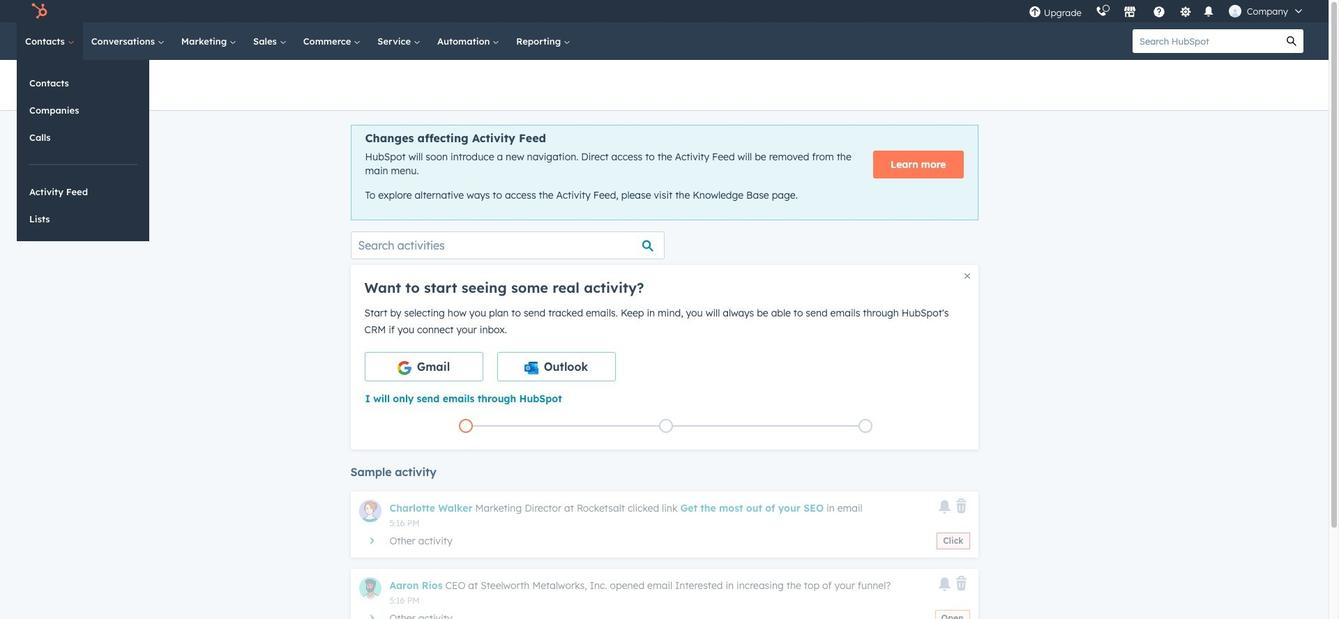 Task type: describe. For each thing, give the bounding box(es) containing it.
marketplaces image
[[1123, 6, 1136, 19]]

Search activities search field
[[350, 231, 664, 259]]

onboarding.steps.sendtrackedemailingmail.title image
[[662, 423, 669, 431]]

Search HubSpot search field
[[1133, 29, 1280, 53]]

onboarding.steps.finalstep.title image
[[862, 423, 869, 431]]



Task type: locate. For each thing, give the bounding box(es) containing it.
menu
[[1022, 0, 1312, 22]]

contacts menu
[[17, 60, 149, 241]]

close image
[[964, 273, 970, 279]]

None checkbox
[[364, 352, 483, 381], [497, 352, 615, 381], [364, 352, 483, 381], [497, 352, 615, 381]]

list
[[366, 416, 966, 436]]

jacob simon image
[[1229, 5, 1241, 17]]



Task type: vqa. For each thing, say whether or not it's contained in the screenshot.
emails to the top
no



